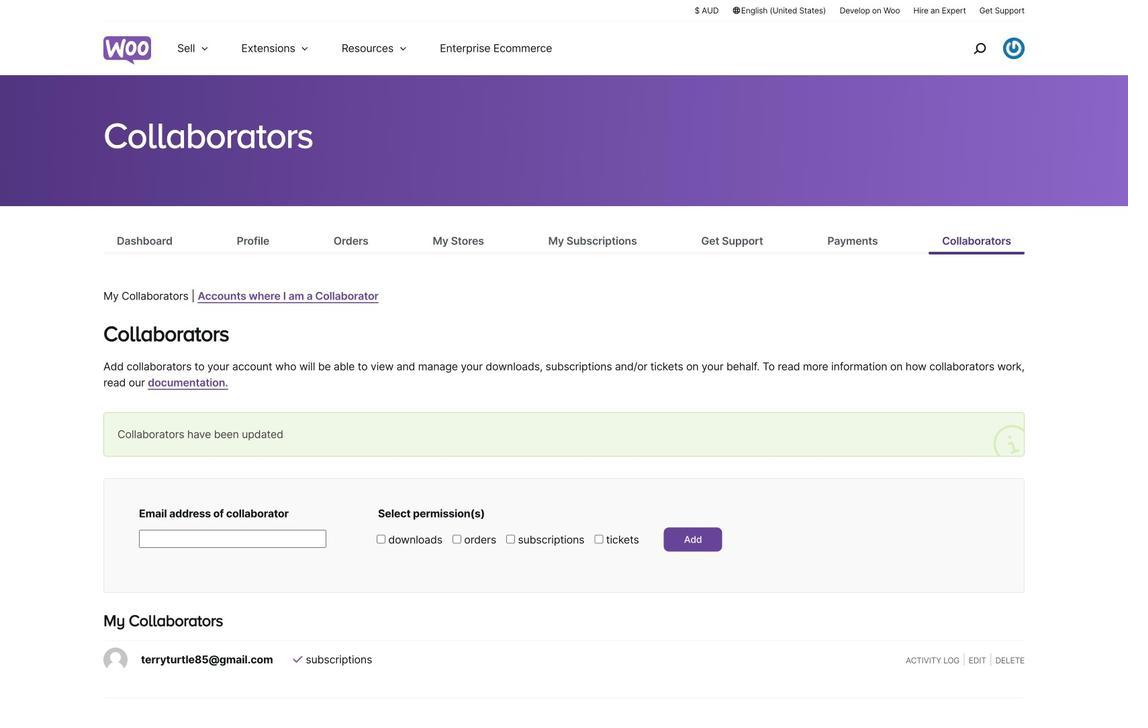 Task type: vqa. For each thing, say whether or not it's contained in the screenshot.
check icon
yes



Task type: locate. For each thing, give the bounding box(es) containing it.
None checkbox
[[377, 535, 386, 544], [453, 535, 462, 544], [377, 535, 386, 544], [453, 535, 462, 544]]

open account menu image
[[1004, 38, 1025, 59]]

None checkbox
[[507, 535, 515, 544], [595, 535, 604, 544], [507, 535, 515, 544], [595, 535, 604, 544]]

service navigation menu element
[[945, 27, 1025, 70]]

check image
[[293, 655, 303, 665]]

search image
[[970, 38, 991, 59]]



